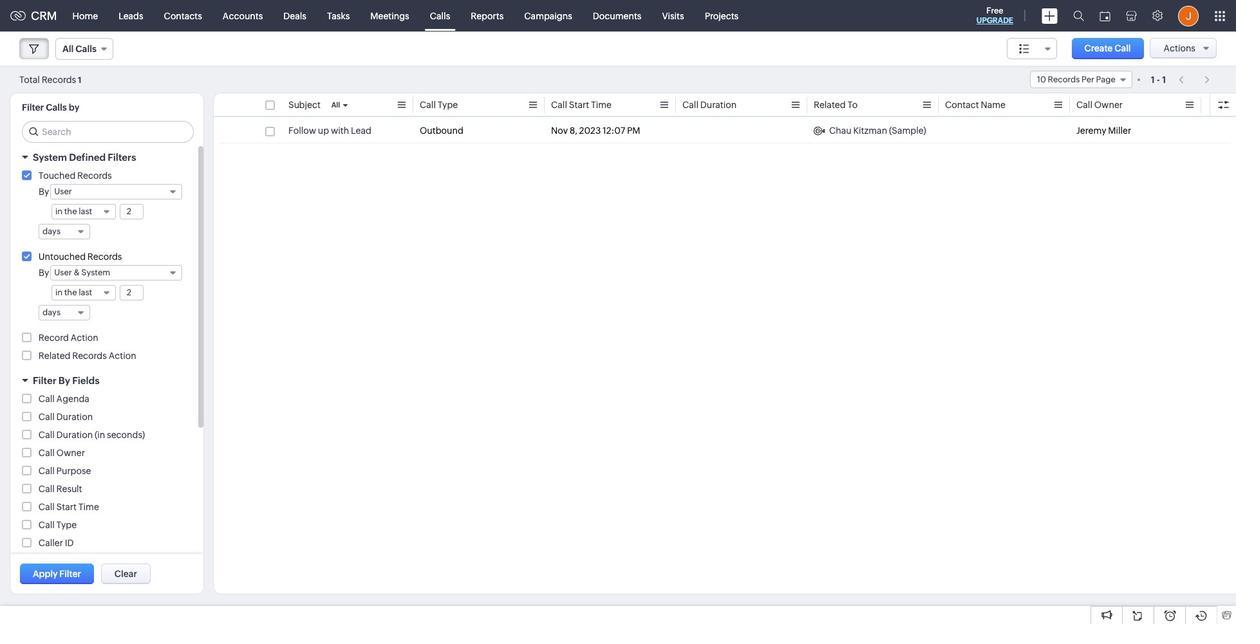 Task type: describe. For each thing, give the bounding box(es) containing it.
by
[[69, 102, 79, 113]]

call purpose
[[39, 466, 91, 476]]

touched records
[[39, 171, 112, 181]]

accounts
[[223, 11, 263, 21]]

campaigns
[[524, 11, 572, 21]]

free
[[987, 6, 1003, 15]]

contact
[[945, 100, 979, 110]]

profile element
[[1170, 0, 1207, 31]]

related records action
[[39, 351, 136, 361]]

related for related to
[[814, 100, 846, 110]]

last for untouched
[[79, 288, 92, 297]]

create
[[1085, 43, 1113, 53]]

in for untouched
[[55, 288, 63, 297]]

&
[[74, 268, 80, 277]]

chau kitzman (sample)
[[829, 126, 926, 136]]

0 vertical spatial time
[[591, 100, 612, 110]]

projects link
[[694, 0, 749, 31]]

agenda
[[56, 394, 89, 404]]

all for all
[[331, 101, 340, 109]]

contact name
[[945, 100, 1006, 110]]

follow up with lead link
[[288, 124, 371, 137]]

days for touched records
[[42, 227, 61, 236]]

10 Records Per Page field
[[1030, 71, 1132, 88]]

untouched records
[[39, 252, 122, 262]]

upgrade
[[977, 16, 1013, 25]]

chau kitzman (sample) link
[[814, 124, 926, 137]]

reports
[[471, 11, 504, 21]]

records for 10
[[1048, 75, 1080, 84]]

the for touched
[[64, 207, 77, 216]]

purpose
[[56, 466, 91, 476]]

last for touched
[[79, 207, 92, 216]]

total
[[19, 74, 40, 85]]

outbound
[[420, 126, 463, 136]]

all for all calls
[[62, 44, 74, 54]]

total records 1
[[19, 74, 82, 85]]

related to
[[814, 100, 858, 110]]

caller
[[39, 538, 63, 549]]

in the last field for untouched
[[52, 285, 116, 301]]

User & System field
[[50, 265, 182, 281]]

0 horizontal spatial time
[[78, 502, 99, 512]]

nov 8, 2023 12:07 pm
[[551, 126, 640, 136]]

1 - 1
[[1151, 74, 1166, 85]]

user for user & system
[[54, 268, 72, 277]]

to
[[848, 100, 858, 110]]

touched
[[39, 171, 76, 181]]

0 vertical spatial action
[[71, 333, 98, 343]]

0 horizontal spatial call duration
[[39, 412, 93, 422]]

User field
[[50, 184, 182, 200]]

records for untouched
[[87, 252, 122, 262]]

days for untouched records
[[42, 308, 61, 317]]

untouched
[[39, 252, 86, 262]]

call inside create call button
[[1115, 43, 1131, 53]]

user for user
[[54, 187, 72, 196]]

search image
[[1073, 10, 1084, 21]]

related for related records action
[[39, 351, 70, 361]]

filter by fields button
[[10, 370, 203, 392]]

caller id
[[39, 538, 74, 549]]

actions
[[1164, 43, 1196, 53]]

apply
[[33, 569, 58, 579]]

2023
[[579, 126, 601, 136]]

leads
[[119, 11, 143, 21]]

jeremy
[[1076, 126, 1106, 136]]

fields
[[72, 375, 100, 386]]

1 for total records 1
[[78, 75, 82, 85]]

user & system
[[54, 268, 110, 277]]

8,
[[570, 126, 577, 136]]

0 horizontal spatial type
[[56, 520, 77, 531]]

0 horizontal spatial start
[[56, 502, 77, 512]]

visits
[[662, 11, 684, 21]]

12:07
[[603, 126, 625, 136]]

id
[[65, 538, 74, 549]]

all calls
[[62, 44, 96, 54]]

10 records per page
[[1037, 75, 1116, 84]]

(sample)
[[889, 126, 926, 136]]

in the last field for touched
[[52, 204, 116, 220]]

apply filter
[[33, 569, 81, 579]]

jeremy miller
[[1076, 126, 1131, 136]]

system inside field
[[81, 268, 110, 277]]

tasks
[[327, 11, 350, 21]]

filter for filter calls by
[[22, 102, 44, 113]]

All Calls field
[[55, 38, 113, 60]]

in the last for touched
[[55, 207, 92, 216]]

clear
[[114, 569, 137, 579]]

size image
[[1019, 43, 1029, 55]]

(in
[[95, 430, 105, 440]]

call result
[[39, 484, 82, 494]]

miller
[[1108, 126, 1131, 136]]

deals link
[[273, 0, 317, 31]]

record
[[39, 333, 69, 343]]

1 horizontal spatial owner
[[1094, 100, 1123, 110]]

crm link
[[10, 9, 57, 23]]

create menu image
[[1042, 8, 1058, 24]]

call agenda
[[39, 394, 89, 404]]

calendar image
[[1100, 11, 1111, 21]]

follow up with lead
[[288, 126, 371, 136]]

lead
[[351, 126, 371, 136]]



Task type: vqa. For each thing, say whether or not it's contained in the screenshot.
the topmost the Deals
no



Task type: locate. For each thing, give the bounding box(es) containing it.
calls left reports
[[430, 11, 450, 21]]

filters
[[108, 152, 136, 163]]

0 vertical spatial filter
[[22, 102, 44, 113]]

meetings
[[370, 11, 409, 21]]

1 horizontal spatial call type
[[420, 100, 458, 110]]

by
[[39, 187, 49, 197], [39, 268, 49, 278], [58, 375, 70, 386]]

days field up record action
[[39, 305, 90, 321]]

in the last field down touched records
[[52, 204, 116, 220]]

0 horizontal spatial call type
[[39, 520, 77, 531]]

calls link
[[420, 0, 461, 31]]

2 days from the top
[[42, 308, 61, 317]]

filter by fields
[[33, 375, 100, 386]]

records down defined
[[77, 171, 112, 181]]

documents
[[593, 11, 642, 21]]

days field for untouched
[[39, 305, 90, 321]]

filter for filter by fields
[[33, 375, 56, 386]]

1 horizontal spatial call duration
[[682, 100, 737, 110]]

call start time down "result"
[[39, 502, 99, 512]]

crm
[[31, 9, 57, 23]]

1 horizontal spatial time
[[591, 100, 612, 110]]

system defined filters button
[[10, 146, 203, 169]]

0 horizontal spatial action
[[71, 333, 98, 343]]

0 vertical spatial call start time
[[551, 100, 612, 110]]

by inside dropdown button
[[58, 375, 70, 386]]

1 last from the top
[[79, 207, 92, 216]]

action up related records action
[[71, 333, 98, 343]]

user down touched
[[54, 187, 72, 196]]

days up record
[[42, 308, 61, 317]]

2 user from the top
[[54, 268, 72, 277]]

1 horizontal spatial all
[[331, 101, 340, 109]]

0 vertical spatial in
[[55, 207, 63, 216]]

1 vertical spatial start
[[56, 502, 77, 512]]

records inside 'field'
[[1048, 75, 1080, 84]]

record action
[[39, 333, 98, 343]]

related
[[814, 100, 846, 110], [39, 351, 70, 361]]

duration
[[700, 100, 737, 110], [56, 412, 93, 422], [56, 430, 93, 440]]

time down "result"
[[78, 502, 99, 512]]

1 vertical spatial type
[[56, 520, 77, 531]]

profile image
[[1178, 5, 1199, 26]]

owner up purpose
[[56, 448, 85, 458]]

call start time
[[551, 100, 612, 110], [39, 502, 99, 512]]

home link
[[62, 0, 108, 31]]

records up fields
[[72, 351, 107, 361]]

1 horizontal spatial type
[[438, 100, 458, 110]]

system defined filters
[[33, 152, 136, 163]]

call start time up 8,
[[551, 100, 612, 110]]

2 vertical spatial calls
[[46, 102, 67, 113]]

pm
[[627, 126, 640, 136]]

1 vertical spatial time
[[78, 502, 99, 512]]

type up id
[[56, 520, 77, 531]]

system inside dropdown button
[[33, 152, 67, 163]]

leads link
[[108, 0, 154, 31]]

0 horizontal spatial call start time
[[39, 502, 99, 512]]

nov
[[551, 126, 568, 136]]

home
[[72, 11, 98, 21]]

all inside field
[[62, 44, 74, 54]]

by for touched records
[[39, 187, 49, 197]]

Search text field
[[23, 122, 193, 142]]

call type up outbound
[[420, 100, 458, 110]]

by down untouched
[[39, 268, 49, 278]]

last down the user & system
[[79, 288, 92, 297]]

2 vertical spatial by
[[58, 375, 70, 386]]

0 vertical spatial in the last
[[55, 207, 92, 216]]

2 in the last field from the top
[[52, 285, 116, 301]]

defined
[[69, 152, 106, 163]]

1 horizontal spatial call start time
[[551, 100, 612, 110]]

the for untouched
[[64, 288, 77, 297]]

owner down page
[[1094, 100, 1123, 110]]

2 horizontal spatial calls
[[430, 11, 450, 21]]

in
[[55, 207, 63, 216], [55, 288, 63, 297]]

create call button
[[1072, 38, 1144, 59]]

2 horizontal spatial 1
[[1162, 74, 1166, 85]]

deals
[[284, 11, 306, 21]]

None field
[[1007, 38, 1057, 59]]

0 horizontal spatial related
[[39, 351, 70, 361]]

records
[[42, 74, 76, 85], [1048, 75, 1080, 84], [77, 171, 112, 181], [87, 252, 122, 262], [72, 351, 107, 361]]

page
[[1096, 75, 1116, 84]]

time up nov 8, 2023 12:07 pm
[[591, 100, 612, 110]]

10
[[1037, 75, 1046, 84]]

1 vertical spatial all
[[331, 101, 340, 109]]

related left "to"
[[814, 100, 846, 110]]

0 vertical spatial related
[[814, 100, 846, 110]]

None text field
[[120, 286, 143, 300]]

subject
[[288, 100, 321, 110]]

user left &
[[54, 268, 72, 277]]

1 vertical spatial call owner
[[39, 448, 85, 458]]

call duration
[[682, 100, 737, 110], [39, 412, 93, 422]]

call type
[[420, 100, 458, 110], [39, 520, 77, 531]]

projects
[[705, 11, 739, 21]]

1 vertical spatial in the last
[[55, 288, 92, 297]]

user
[[54, 187, 72, 196], [54, 268, 72, 277]]

the down touched records
[[64, 207, 77, 216]]

type up outbound
[[438, 100, 458, 110]]

1 vertical spatial related
[[39, 351, 70, 361]]

1 vertical spatial by
[[39, 268, 49, 278]]

1 vertical spatial system
[[81, 268, 110, 277]]

days field up untouched
[[39, 224, 90, 240]]

free upgrade
[[977, 6, 1013, 25]]

0 vertical spatial system
[[33, 152, 67, 163]]

create menu element
[[1034, 0, 1066, 31]]

1 vertical spatial user
[[54, 268, 72, 277]]

filter inside button
[[59, 569, 81, 579]]

0 vertical spatial duration
[[700, 100, 737, 110]]

-
[[1157, 74, 1160, 85]]

1 vertical spatial days
[[42, 308, 61, 317]]

apply filter button
[[20, 564, 94, 585]]

filter down total
[[22, 102, 44, 113]]

owner
[[1094, 100, 1123, 110], [56, 448, 85, 458]]

chau
[[829, 126, 852, 136]]

contacts link
[[154, 0, 212, 31]]

action
[[71, 333, 98, 343], [109, 351, 136, 361]]

2 vertical spatial duration
[[56, 430, 93, 440]]

create call
[[1085, 43, 1131, 53]]

1 left - in the right of the page
[[1151, 74, 1155, 85]]

1 vertical spatial call duration
[[39, 412, 93, 422]]

1 horizontal spatial action
[[109, 351, 136, 361]]

tasks link
[[317, 0, 360, 31]]

1 vertical spatial days field
[[39, 305, 90, 321]]

calls down home link
[[76, 44, 96, 54]]

search element
[[1066, 0, 1092, 32]]

by for untouched records
[[39, 268, 49, 278]]

records for touched
[[77, 171, 112, 181]]

1 vertical spatial call type
[[39, 520, 77, 531]]

reports link
[[461, 0, 514, 31]]

in the last field down the user & system
[[52, 285, 116, 301]]

None text field
[[120, 205, 143, 219]]

1 vertical spatial the
[[64, 288, 77, 297]]

2 vertical spatial filter
[[59, 569, 81, 579]]

filter right apply
[[59, 569, 81, 579]]

days field for touched
[[39, 224, 90, 240]]

1 for 1 - 1
[[1162, 74, 1166, 85]]

start down "result"
[[56, 502, 77, 512]]

0 vertical spatial user
[[54, 187, 72, 196]]

1 vertical spatial filter
[[33, 375, 56, 386]]

start up 8,
[[569, 100, 589, 110]]

0 vertical spatial call owner
[[1076, 100, 1123, 110]]

in down touched
[[55, 207, 63, 216]]

records up user & system field
[[87, 252, 122, 262]]

0 vertical spatial days field
[[39, 224, 90, 240]]

0 horizontal spatial owner
[[56, 448, 85, 458]]

records right 10
[[1048, 75, 1080, 84]]

1
[[1151, 74, 1155, 85], [1162, 74, 1166, 85], [78, 75, 82, 85]]

1 up by
[[78, 75, 82, 85]]

start
[[569, 100, 589, 110], [56, 502, 77, 512]]

2 last from the top
[[79, 288, 92, 297]]

1 in the last field from the top
[[52, 204, 116, 220]]

1 vertical spatial owner
[[56, 448, 85, 458]]

related down record
[[39, 351, 70, 361]]

type
[[438, 100, 458, 110], [56, 520, 77, 531]]

0 vertical spatial start
[[569, 100, 589, 110]]

1 vertical spatial duration
[[56, 412, 93, 422]]

0 horizontal spatial all
[[62, 44, 74, 54]]

call owner up the "jeremy miller"
[[1076, 100, 1123, 110]]

system right &
[[81, 268, 110, 277]]

call
[[1115, 43, 1131, 53], [420, 100, 436, 110], [551, 100, 567, 110], [682, 100, 699, 110], [1076, 100, 1093, 110], [39, 394, 55, 404], [39, 412, 55, 422], [39, 430, 55, 440], [39, 448, 55, 458], [39, 466, 55, 476], [39, 484, 55, 494], [39, 502, 55, 512], [39, 520, 55, 531]]

0 vertical spatial all
[[62, 44, 74, 54]]

in the last down &
[[55, 288, 92, 297]]

action up filter by fields dropdown button
[[109, 351, 136, 361]]

follow
[[288, 126, 316, 136]]

1 right - in the right of the page
[[1162, 74, 1166, 85]]

1 horizontal spatial start
[[569, 100, 589, 110]]

last
[[79, 207, 92, 216], [79, 288, 92, 297]]

2 days field from the top
[[39, 305, 90, 321]]

in the last for untouched
[[55, 288, 92, 297]]

1 in from the top
[[55, 207, 63, 216]]

0 vertical spatial last
[[79, 207, 92, 216]]

0 horizontal spatial calls
[[46, 102, 67, 113]]

call owner
[[1076, 100, 1123, 110], [39, 448, 85, 458]]

0 vertical spatial call duration
[[682, 100, 737, 110]]

up
[[318, 126, 329, 136]]

1 vertical spatial calls
[[76, 44, 96, 54]]

0 vertical spatial call type
[[420, 100, 458, 110]]

campaigns link
[[514, 0, 583, 31]]

1 user from the top
[[54, 187, 72, 196]]

2 the from the top
[[64, 288, 77, 297]]

1 vertical spatial in the last field
[[52, 285, 116, 301]]

1 in the last from the top
[[55, 207, 92, 216]]

0 horizontal spatial system
[[33, 152, 67, 163]]

1 days field from the top
[[39, 224, 90, 240]]

0 vertical spatial calls
[[430, 11, 450, 21]]

2 in the last from the top
[[55, 288, 92, 297]]

1 horizontal spatial calls
[[76, 44, 96, 54]]

call owner up call purpose
[[39, 448, 85, 458]]

kitzman
[[853, 126, 887, 136]]

calls for all calls
[[76, 44, 96, 54]]

1 vertical spatial in
[[55, 288, 63, 297]]

calls for filter calls by
[[46, 102, 67, 113]]

0 horizontal spatial call owner
[[39, 448, 85, 458]]

records for total
[[42, 74, 76, 85]]

call type up caller id
[[39, 520, 77, 531]]

navigation
[[1173, 70, 1217, 89]]

last down user field
[[79, 207, 92, 216]]

in down the user & system
[[55, 288, 63, 297]]

1 horizontal spatial system
[[81, 268, 110, 277]]

with
[[331, 126, 349, 136]]

documents link
[[583, 0, 652, 31]]

visits link
[[652, 0, 694, 31]]

0 vertical spatial owner
[[1094, 100, 1123, 110]]

days up untouched
[[42, 227, 61, 236]]

result
[[56, 484, 82, 494]]

1 vertical spatial last
[[79, 288, 92, 297]]

accounts link
[[212, 0, 273, 31]]

records up filter calls by
[[42, 74, 76, 85]]

0 vertical spatial by
[[39, 187, 49, 197]]

filter inside dropdown button
[[33, 375, 56, 386]]

by up call agenda
[[58, 375, 70, 386]]

in the last down touched records
[[55, 207, 92, 216]]

system up touched
[[33, 152, 67, 163]]

days field
[[39, 224, 90, 240], [39, 305, 90, 321]]

2 in from the top
[[55, 288, 63, 297]]

1 vertical spatial action
[[109, 351, 136, 361]]

records for related
[[72, 351, 107, 361]]

0 vertical spatial the
[[64, 207, 77, 216]]

all up with at the top left of the page
[[331, 101, 340, 109]]

in the last field
[[52, 204, 116, 220], [52, 285, 116, 301]]

all up total records 1
[[62, 44, 74, 54]]

1 inside total records 1
[[78, 75, 82, 85]]

calls inside field
[[76, 44, 96, 54]]

per
[[1082, 75, 1094, 84]]

calls left by
[[46, 102, 67, 113]]

1 days from the top
[[42, 227, 61, 236]]

1 the from the top
[[64, 207, 77, 216]]

0 vertical spatial in the last field
[[52, 204, 116, 220]]

meetings link
[[360, 0, 420, 31]]

name
[[981, 100, 1006, 110]]

in for touched
[[55, 207, 63, 216]]

time
[[591, 100, 612, 110], [78, 502, 99, 512]]

the
[[64, 207, 77, 216], [64, 288, 77, 297]]

1 horizontal spatial call owner
[[1076, 100, 1123, 110]]

by down touched
[[39, 187, 49, 197]]

1 vertical spatial call start time
[[39, 502, 99, 512]]

filter
[[22, 102, 44, 113], [33, 375, 56, 386], [59, 569, 81, 579]]

0 vertical spatial type
[[438, 100, 458, 110]]

filter up call agenda
[[33, 375, 56, 386]]

call duration (in seconds)
[[39, 430, 145, 440]]

contacts
[[164, 11, 202, 21]]

0 vertical spatial days
[[42, 227, 61, 236]]

1 horizontal spatial related
[[814, 100, 846, 110]]

1 horizontal spatial 1
[[1151, 74, 1155, 85]]

the down &
[[64, 288, 77, 297]]

0 horizontal spatial 1
[[78, 75, 82, 85]]



